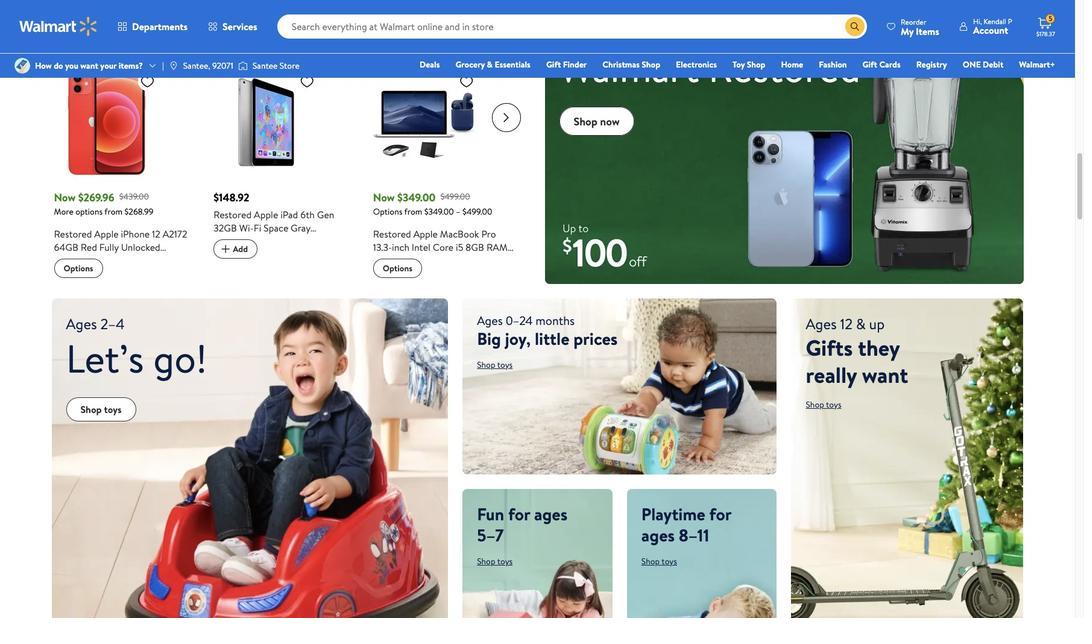 Task type: describe. For each thing, give the bounding box(es) containing it.
product group containing $148.92
[[214, 45, 356, 278]]

more.
[[123, 26, 144, 38]]

add to favorites list, restored apple macbook pro 13.3-inch intel core i5 8gb ram 128gb ssd mac os bundle: black case, wireless mouse, bluetooth/wireless airbuds by certified 2 day express (refurbished) image
[[459, 74, 474, 89]]

how
[[35, 60, 52, 72]]

now $349.00 $499.00 options from $349.00 – $499.00
[[373, 190, 492, 217]]

gray
[[291, 221, 310, 234]]

phones,
[[52, 26, 80, 38]]

red
[[81, 240, 97, 254]]

toys for playtime for ages 8–11
[[662, 555, 677, 567]]

kendall
[[984, 16, 1006, 27]]

fashion
[[819, 58, 847, 71]]

next slide for hero3across list image
[[492, 103, 521, 132]]

restored apple iphone 12 a2172 64gb red fully unlocked smartphone (refurbished) image
[[54, 69, 159, 175]]

case,
[[373, 267, 396, 280]]

gift cards link
[[857, 58, 906, 71]]

do
[[54, 60, 63, 72]]

shop right christmas
[[642, 58, 660, 71]]

restored inside $148.92 restored apple ipad 6th gen 32gb wi-fi space gray (refurbished)
[[214, 208, 252, 221]]

ram
[[487, 240, 508, 254]]

space
[[264, 221, 288, 234]]

fully
[[99, 240, 119, 254]]

8gb
[[466, 240, 484, 254]]

gifts
[[806, 333, 853, 363]]

deals link
[[414, 58, 445, 71]]

grocery
[[456, 58, 485, 71]]

8–11
[[679, 523, 709, 547]]

0 vertical spatial &
[[128, 9, 136, 25]]

electronics
[[676, 58, 717, 71]]

cards
[[879, 58, 901, 71]]

restored apple macbook pro 13.3-inch intel core i5 8gb ram 128gb ssd mac os bundle: black case, wireless mouse, bluetooth/wireless airbuds by certified 2 day express (refurbished)
[[373, 227, 513, 320]]

gen
[[317, 208, 334, 221]]

certified
[[373, 293, 411, 307]]

want for they
[[862, 360, 908, 390]]

toys for gifts they really want
[[826, 398, 842, 410]]

reorder
[[901, 17, 926, 27]]

view all link
[[502, 13, 530, 25]]

from inside 'now $269.96 $439.00 more options from $268.99'
[[104, 205, 122, 217]]

5–7
[[477, 523, 504, 547]]

services
[[223, 20, 257, 33]]

shop for gifts they really want
[[806, 398, 824, 410]]

 image for santee, 92071
[[169, 61, 178, 71]]

shop toys for big joy, little prices
[[477, 359, 513, 371]]

big
[[477, 327, 501, 350]]

gift for gift finder
[[546, 58, 561, 71]]

now for now $349.00
[[373, 190, 395, 205]]

walmart restored
[[559, 41, 861, 95]]

how do you want your items?
[[35, 60, 143, 72]]

shop toys link for playtime for ages 8–11
[[641, 555, 677, 567]]

apple for a2172
[[94, 227, 119, 240]]

apple inside $148.92 restored apple ipad 6th gen 32gb wi-fi space gray (refurbished)
[[254, 208, 278, 221]]

essentials
[[495, 58, 531, 71]]

all
[[522, 13, 530, 25]]

restored apple iphone 12 a2172 64gb red fully unlocked smartphone (refurbished) options
[[54, 227, 187, 274]]

options link for $349.00
[[373, 258, 422, 278]]

clear search field text image
[[831, 21, 841, 31]]

pro
[[481, 227, 496, 240]]

fi
[[254, 221, 261, 234]]

fun for ages 5–7
[[477, 502, 568, 547]]

i5
[[456, 240, 463, 254]]

account
[[973, 24, 1008, 37]]

airbuds
[[455, 280, 487, 293]]

64gb
[[54, 240, 78, 254]]

my
[[901, 24, 914, 38]]

one debit link
[[957, 58, 1009, 71]]

(refurbished) inside "restored apple macbook pro 13.3-inch intel core i5 8gb ram 128gb ssd mac os bundle: black case, wireless mouse, bluetooth/wireless airbuds by certified 2 day express (refurbished)"
[[373, 307, 430, 320]]

deal for now $349.00
[[378, 52, 392, 62]]

shop now link
[[559, 107, 634, 136]]

electronics link
[[671, 58, 722, 71]]

$148.92
[[214, 190, 249, 205]]

add to favorites list, restored apple ipad 6th gen 32gb wi-fi space gray (refurbished) image
[[300, 74, 314, 89]]

toy shop link
[[727, 58, 771, 71]]

santee
[[253, 60, 278, 72]]

2
[[413, 293, 418, 307]]

mouse,
[[435, 267, 465, 280]]

toys for let's go!
[[104, 403, 122, 416]]

toys for fun for ages 5–7
[[497, 555, 513, 567]]

let's
[[66, 331, 144, 385]]

santee, 92071
[[183, 60, 233, 72]]

one
[[963, 58, 981, 71]]

Walmart Site-Wide search field
[[277, 14, 867, 39]]

playtime
[[641, 502, 705, 526]]

options inside "restored apple iphone 12 a2172 64gb red fully unlocked smartphone (refurbished) options"
[[64, 262, 93, 274]]

$148.92 restored apple ipad 6th gen 32gb wi-fi space gray (refurbished)
[[214, 190, 334, 248]]

for for 8–11
[[709, 502, 731, 526]]

tech
[[102, 9, 125, 25]]

0 vertical spatial $499.00
[[440, 191, 470, 203]]

let's go!
[[66, 331, 207, 385]]

christmas
[[603, 58, 640, 71]]

really
[[806, 360, 857, 390]]

grocery & essentials
[[456, 58, 531, 71]]

$268.99
[[124, 205, 153, 217]]

for for 5–7
[[508, 502, 530, 526]]

gift for gift cards
[[863, 58, 877, 71]]

shop toys link for fun for ages 5–7
[[477, 555, 513, 567]]

core
[[433, 240, 454, 254]]

finder
[[563, 58, 587, 71]]

shop toys for fun for ages 5–7
[[477, 555, 513, 567]]

wireless
[[398, 267, 433, 280]]

grocery & essentials link
[[450, 58, 536, 71]]

13.3-
[[373, 240, 392, 254]]

fun
[[477, 502, 504, 526]]

shop right toy
[[747, 58, 765, 71]]

items
[[916, 24, 939, 38]]



Task type: locate. For each thing, give the bounding box(es) containing it.
little
[[535, 327, 570, 350]]

ages
[[534, 502, 568, 526], [641, 523, 675, 547]]

bluetooth/wireless
[[373, 280, 453, 293]]

they
[[858, 333, 900, 363]]

toys down let's
[[104, 403, 122, 416]]

0 vertical spatial (refurbished)
[[214, 234, 271, 248]]

0 horizontal spatial (refurbished)
[[107, 254, 164, 267]]

1 horizontal spatial options link
[[373, 258, 422, 278]]

shop toys down big
[[477, 359, 513, 371]]

Search search field
[[277, 14, 867, 39]]

ages for fun for ages 5–7
[[534, 502, 568, 526]]

2 from from the left
[[404, 205, 422, 217]]

day
[[421, 293, 437, 307]]

shop for let's go!
[[80, 403, 102, 416]]

apple down options
[[94, 227, 119, 240]]

$499.00 up –
[[440, 191, 470, 203]]

shop down let's
[[80, 403, 102, 416]]

search icon image
[[850, 22, 860, 31]]

options link for $269.96
[[54, 258, 103, 278]]

options down inch
[[383, 262, 412, 274]]

deals
[[420, 58, 440, 71]]

registry link
[[911, 58, 953, 71]]

ages left 8–11
[[641, 523, 675, 547]]

128gb
[[373, 254, 400, 267]]

2 horizontal spatial (refurbished)
[[373, 307, 430, 320]]

1 horizontal spatial apple
[[254, 208, 278, 221]]

for right 8–11
[[709, 502, 731, 526]]

1 options link from the left
[[54, 258, 103, 278]]

reorder my items
[[901, 17, 939, 38]]

now
[[600, 114, 620, 129]]

1 vertical spatial $349.00
[[424, 205, 454, 217]]

restored apple ipad 6th gen 32gb wi-fi space gray (refurbished) image
[[214, 69, 319, 175]]

add to cart image
[[218, 242, 233, 256]]

gift finder link
[[541, 58, 592, 71]]

fashion link
[[814, 58, 852, 71]]

shop for big joy, little prices
[[477, 359, 495, 371]]

shop toys down the 5–7
[[477, 555, 513, 567]]

shop toys for let's go!
[[80, 403, 122, 416]]

toys down the 5–7
[[497, 555, 513, 567]]

black
[[491, 254, 513, 267]]

walmart+ link
[[1014, 58, 1061, 71]]

apple up mac
[[413, 227, 438, 240]]

options
[[373, 205, 402, 217], [64, 262, 93, 274], [383, 262, 412, 274]]

now up more
[[54, 190, 76, 205]]

options inside now $349.00 $499.00 options from $349.00 – $499.00
[[373, 205, 402, 217]]

restored inside "restored apple iphone 12 a2172 64gb red fully unlocked smartphone (refurbished) options"
[[54, 227, 92, 240]]

services button
[[198, 12, 268, 41]]

want right you
[[80, 60, 98, 72]]

debit
[[983, 58, 1004, 71]]

92071
[[212, 60, 233, 72]]

shop toys link for gifts they really want
[[806, 398, 842, 410]]

shop toys link down big
[[477, 359, 513, 371]]

shop for walmart restored
[[574, 114, 598, 129]]

2 horizontal spatial product group
[[373, 45, 516, 320]]

shop toys link down let's
[[66, 397, 136, 421]]

for inside 'fun for ages 5–7'
[[508, 502, 530, 526]]

walmart
[[559, 41, 699, 95]]

1 horizontal spatial now
[[373, 190, 395, 205]]

p
[[1008, 16, 1012, 27]]

shop down playtime for ages 8–11
[[641, 555, 660, 567]]

0 horizontal spatial gift
[[546, 58, 561, 71]]

blenders
[[82, 26, 114, 38]]

shop toys link for big joy, little prices
[[477, 359, 513, 371]]

toys down joy,
[[497, 359, 513, 371]]

0 horizontal spatial want
[[80, 60, 98, 72]]

apple left ipad
[[254, 208, 278, 221]]

add
[[233, 243, 248, 255]]

prices
[[574, 327, 618, 350]]

mac
[[422, 254, 440, 267]]

12
[[152, 227, 160, 240]]

0 horizontal spatial apple
[[94, 227, 119, 240]]

view
[[502, 13, 520, 25]]

& up more.
[[128, 9, 136, 25]]

 image right 92071
[[238, 60, 248, 72]]

gift left finder
[[546, 58, 561, 71]]

options up 13.3-
[[373, 205, 402, 217]]

2 product group from the left
[[214, 45, 356, 278]]

shop
[[642, 58, 660, 71], [747, 58, 765, 71], [574, 114, 598, 129], [477, 359, 495, 371], [806, 398, 824, 410], [80, 403, 102, 416], [477, 555, 495, 567], [641, 555, 660, 567]]

2 gift from the left
[[863, 58, 877, 71]]

0 horizontal spatial from
[[104, 205, 122, 217]]

smartphone
[[54, 254, 105, 267]]

2 now from the left
[[373, 190, 395, 205]]

2 for from the left
[[709, 502, 731, 526]]

toy shop
[[733, 58, 765, 71]]

1 horizontal spatial gift
[[863, 58, 877, 71]]

now inside 'now $269.96 $439.00 more options from $268.99'
[[54, 190, 76, 205]]

ages for playtime for ages 8–11
[[641, 523, 675, 547]]

1 vertical spatial (refurbished)
[[107, 254, 164, 267]]

 image right |
[[169, 61, 178, 71]]

bundle:
[[457, 254, 489, 267]]

$349.00 left –
[[424, 205, 454, 217]]

ipad
[[281, 208, 298, 221]]

a2172
[[163, 227, 187, 240]]

0 horizontal spatial options link
[[54, 258, 103, 278]]

apple inside "restored apple iphone 12 a2172 64gb red fully unlocked smartphone (refurbished) options"
[[94, 227, 119, 240]]

0 horizontal spatial product group
[[54, 45, 197, 278]]

2 vertical spatial (refurbished)
[[373, 307, 430, 320]]

1 product group from the left
[[54, 45, 197, 278]]

1 horizontal spatial (refurbished)
[[214, 234, 271, 248]]

departments
[[132, 20, 188, 33]]

1 horizontal spatial &
[[128, 9, 136, 25]]

ages right fun
[[534, 502, 568, 526]]

from up the intel
[[404, 205, 422, 217]]

apple for 13.3-
[[413, 227, 438, 240]]

from
[[104, 205, 122, 217], [404, 205, 422, 217]]

|
[[162, 60, 164, 72]]

0 horizontal spatial &
[[116, 26, 121, 38]]

gifts they really want
[[806, 333, 908, 390]]

1 vertical spatial want
[[862, 360, 908, 390]]

1 horizontal spatial for
[[709, 502, 731, 526]]

shop for fun for ages 5–7
[[477, 555, 495, 567]]

(refurbished) inside $148.92 restored apple ipad 6th gen 32gb wi-fi space gray (refurbished)
[[214, 234, 271, 248]]

2 deal from the left
[[378, 52, 392, 62]]

shop for playtime for ages 8–11
[[641, 555, 660, 567]]

shop toys link down the 5–7
[[477, 555, 513, 567]]

 image
[[238, 60, 248, 72], [169, 61, 178, 71]]

0 vertical spatial want
[[80, 60, 98, 72]]

from inside now $349.00 $499.00 options from $349.00 – $499.00
[[404, 205, 422, 217]]

$269.96
[[78, 190, 114, 205]]

 image
[[14, 58, 30, 74]]

now
[[54, 190, 76, 205], [373, 190, 395, 205]]

1 horizontal spatial  image
[[238, 60, 248, 72]]

apple inside "restored apple macbook pro 13.3-inch intel core i5 8gb ram 128gb ssd mac os bundle: black case, wireless mouse, bluetooth/wireless airbuds by certified 2 day express (refurbished)"
[[413, 227, 438, 240]]

2 vertical spatial &
[[487, 58, 493, 71]]

walmart image
[[19, 17, 98, 36]]

now for now $269.96
[[54, 190, 76, 205]]

departments button
[[107, 12, 198, 41]]

one debit
[[963, 58, 1004, 71]]

appliances
[[139, 9, 194, 25]]

deal
[[59, 52, 73, 62], [378, 52, 392, 62]]

shop toys for playtime for ages 8–11
[[641, 555, 677, 567]]

1 horizontal spatial product group
[[214, 45, 356, 278]]

add button
[[214, 239, 258, 258]]

shop toys down playtime for ages 8–11
[[641, 555, 677, 567]]

2 horizontal spatial apple
[[413, 227, 438, 240]]

shop down big
[[477, 359, 495, 371]]

0 horizontal spatial for
[[508, 502, 530, 526]]

shop left now
[[574, 114, 598, 129]]

$178.37
[[1037, 30, 1055, 38]]

toys for big joy, little prices
[[497, 359, 513, 371]]

ages inside 'fun for ages 5–7'
[[534, 502, 568, 526]]

shop now
[[574, 114, 620, 129]]

more
[[54, 205, 73, 217]]

1 now from the left
[[54, 190, 76, 205]]

options down red
[[64, 262, 93, 274]]

1 horizontal spatial want
[[862, 360, 908, 390]]

1 deal from the left
[[59, 52, 73, 62]]

shop toys down "really"
[[806, 398, 842, 410]]

options link down red
[[54, 258, 103, 278]]

(refurbished)
[[214, 234, 271, 248], [107, 254, 164, 267], [373, 307, 430, 320]]

now inside now $349.00 $499.00 options from $349.00 – $499.00
[[373, 190, 395, 205]]

1 vertical spatial $499.00
[[463, 205, 492, 217]]

0 horizontal spatial deal
[[59, 52, 73, 62]]

shop toys link down "really"
[[806, 398, 842, 410]]

now up 13.3-
[[373, 190, 395, 205]]

1 horizontal spatial from
[[404, 205, 422, 217]]

$499.00 right –
[[463, 205, 492, 217]]

apple
[[254, 208, 278, 221], [94, 227, 119, 240], [413, 227, 438, 240]]

home
[[781, 58, 803, 71]]

3 product group from the left
[[373, 45, 516, 320]]

want for do
[[80, 60, 98, 72]]

deal left deals
[[378, 52, 392, 62]]

options
[[75, 205, 103, 217]]

walmart+
[[1019, 58, 1055, 71]]

from down $269.96
[[104, 205, 122, 217]]

shop down "really"
[[806, 398, 824, 410]]

shop toys down let's
[[80, 403, 122, 416]]

for inside playtime for ages 8–11
[[709, 502, 731, 526]]

 image for santee store
[[238, 60, 248, 72]]

gift cards
[[863, 58, 901, 71]]

new
[[77, 9, 99, 25]]

options link
[[54, 258, 103, 278], [373, 258, 422, 278]]

christmas shop
[[603, 58, 660, 71]]

2 horizontal spatial &
[[487, 58, 493, 71]]

want right "really"
[[862, 360, 908, 390]]

shop toys for gifts they really want
[[806, 398, 842, 410]]

inch
[[392, 240, 409, 254]]

restored inside "restored apple macbook pro 13.3-inch intel core i5 8gb ram 128gb ssd mac os bundle: black case, wireless mouse, bluetooth/wireless airbuds by certified 2 day express (refurbished)"
[[373, 227, 411, 240]]

0 vertical spatial $349.00
[[397, 190, 436, 205]]

hi,
[[973, 16, 982, 27]]

restored apple macbook pro 13.3-inch intel core i5 8gb ram 128gb ssd mac os bundle: black case, wireless mouse, bluetooth/wireless airbuds by certified 2 day express (refurbished) image
[[373, 69, 479, 175]]

toys down playtime for ages 8–11
[[662, 555, 677, 567]]

options link down inch
[[373, 258, 422, 278]]

christmas shop link
[[597, 58, 666, 71]]

product group containing now $269.96
[[54, 45, 197, 278]]

big joy, little prices
[[477, 327, 618, 350]]

& right grocery
[[487, 58, 493, 71]]

shop toys link for let's go!
[[66, 397, 136, 421]]

express
[[439, 293, 471, 307]]

(refurbished) inside "restored apple iphone 12 a2172 64gb red fully unlocked smartphone (refurbished) options"
[[107, 254, 164, 267]]

your
[[100, 60, 117, 72]]

0 horizontal spatial ages
[[534, 502, 568, 526]]

2 options link from the left
[[373, 258, 422, 278]]

$349.00 up the intel
[[397, 190, 436, 205]]

like-
[[52, 9, 77, 25]]

1 vertical spatial &
[[116, 26, 121, 38]]

0 horizontal spatial now
[[54, 190, 76, 205]]

macbook
[[440, 227, 479, 240]]

shop down the 5–7
[[477, 555, 495, 567]]

deal right how
[[59, 52, 73, 62]]

1 gift from the left
[[546, 58, 561, 71]]

product group
[[54, 45, 197, 278], [214, 45, 356, 278], [373, 45, 516, 320]]

1 for from the left
[[508, 502, 530, 526]]

1 horizontal spatial deal
[[378, 52, 392, 62]]

toys down "really"
[[826, 398, 842, 410]]

add to favorites list, restored apple iphone 12 a2172 64gb red fully unlocked smartphone (refurbished) image
[[140, 74, 155, 89]]

gift left cards
[[863, 58, 877, 71]]

1 from from the left
[[104, 205, 122, 217]]

shop toys link down playtime for ages 8–11
[[641, 555, 677, 567]]

0 horizontal spatial  image
[[169, 61, 178, 71]]

for right fun
[[508, 502, 530, 526]]

deal for now $269.96
[[59, 52, 73, 62]]

ages inside playtime for ages 8–11
[[641, 523, 675, 547]]

product group containing now $349.00
[[373, 45, 516, 320]]

store
[[280, 60, 300, 72]]

1 horizontal spatial ages
[[641, 523, 675, 547]]

$499.00
[[440, 191, 470, 203], [463, 205, 492, 217]]

& left more.
[[116, 26, 121, 38]]

registry
[[916, 58, 947, 71]]

want inside gifts they really want
[[862, 360, 908, 390]]



Task type: vqa. For each thing, say whether or not it's contained in the screenshot.
the bottommost or
no



